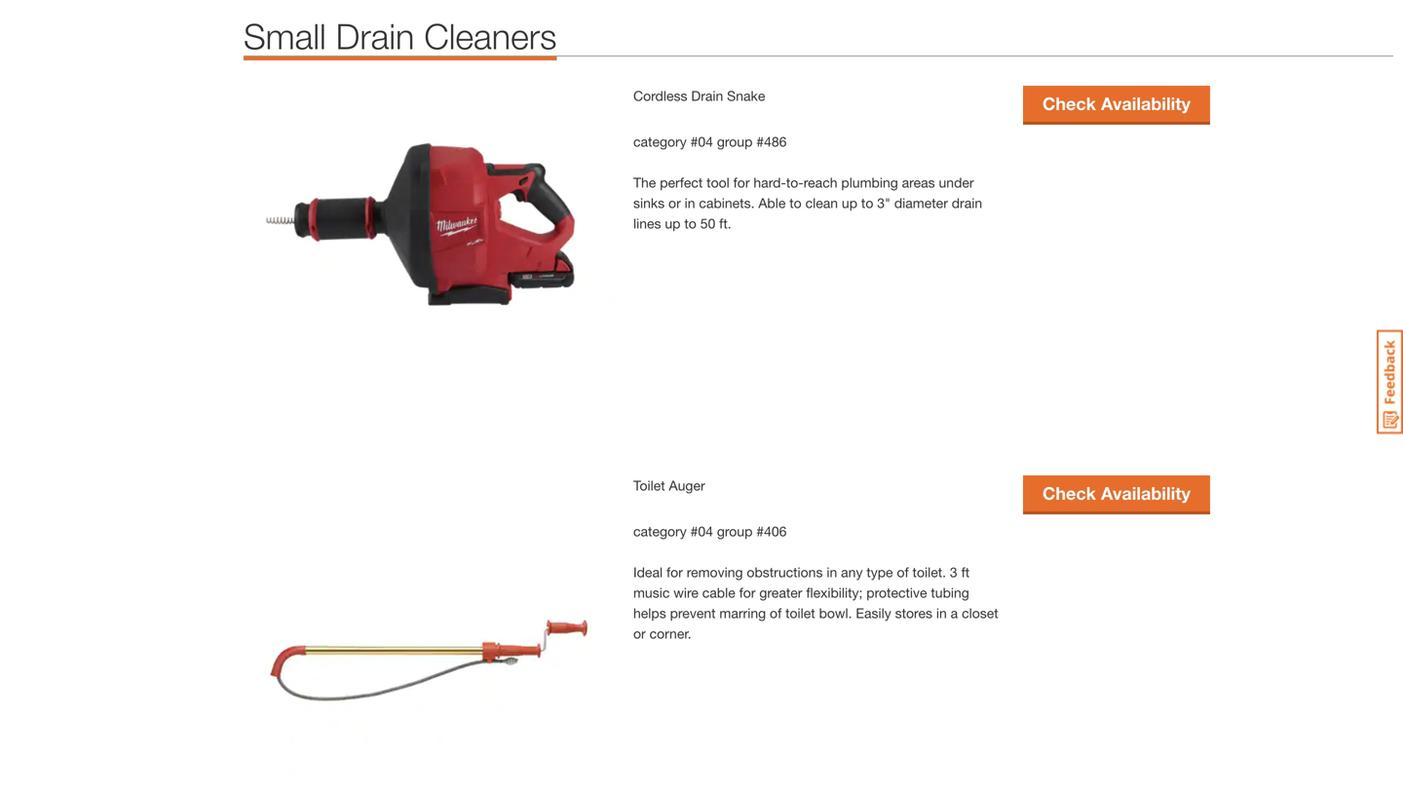 Task type: describe. For each thing, give the bounding box(es) containing it.
category #04 group #486
[[634, 133, 787, 150]]

2 vertical spatial for
[[740, 585, 756, 601]]

type
[[867, 564, 894, 580]]

toilet
[[786, 605, 816, 621]]

2 check availability from the top
[[1043, 483, 1191, 504]]

50
[[701, 215, 716, 231]]

ft.
[[720, 215, 732, 231]]

plumbing
[[842, 174, 899, 190]]

able
[[759, 195, 786, 211]]

the
[[634, 174, 656, 190]]

3
[[950, 564, 958, 580]]

1 horizontal spatial up
[[842, 195, 858, 211]]

0 vertical spatial of
[[897, 564, 909, 580]]

feedback link image
[[1377, 329, 1404, 435]]

group for #406
[[717, 523, 753, 539]]

lines
[[634, 215, 661, 231]]

prevent
[[670, 605, 716, 621]]

small drain cleaners
[[244, 15, 557, 56]]

marring
[[720, 605, 766, 621]]

protective
[[867, 585, 928, 601]]

the perfect tool for hard-to-reach plumbing areas under sinks or in cabinets. able to clean up to 3" diameter drain lines up to 50 ft.
[[634, 174, 983, 231]]

easily
[[856, 605, 892, 621]]

flexibility;
[[807, 585, 863, 601]]

clean
[[806, 195, 838, 211]]

toilet
[[634, 478, 665, 494]]

drain
[[952, 195, 983, 211]]

2 check from the top
[[1043, 483, 1097, 504]]

a
[[951, 605, 958, 621]]

#04 for tool
[[691, 133, 714, 150]]

wire
[[674, 585, 699, 601]]

or inside the perfect tool for hard-to-reach plumbing areas under sinks or in cabinets. able to clean up to 3" diameter drain lines up to 50 ft.
[[669, 195, 681, 211]]

category for category #04 group #406
[[634, 523, 687, 539]]

1 vertical spatial of
[[770, 605, 782, 621]]

in inside the perfect tool for hard-to-reach plumbing areas under sinks or in cabinets. able to clean up to 3" diameter drain lines up to 50 ft.
[[685, 195, 696, 211]]

#406
[[757, 523, 787, 539]]

music
[[634, 585, 670, 601]]

obstructions
[[747, 564, 823, 580]]

small
[[244, 15, 326, 56]]

drain for cordless
[[692, 88, 724, 104]]

any
[[841, 564, 863, 580]]

1 horizontal spatial in
[[827, 564, 838, 580]]

corner.
[[650, 626, 692, 642]]

1 horizontal spatial to
[[790, 195, 802, 211]]

drain for small
[[336, 15, 415, 56]]

category #04 group #406
[[634, 523, 787, 539]]

areas
[[902, 174, 935, 190]]

auger
[[669, 478, 705, 494]]



Task type: vqa. For each thing, say whether or not it's contained in the screenshot.
perfect
yes



Task type: locate. For each thing, give the bounding box(es) containing it.
of up protective
[[897, 564, 909, 580]]

group for #486
[[717, 133, 753, 150]]

0 vertical spatial or
[[669, 195, 681, 211]]

2 vertical spatial in
[[937, 605, 947, 621]]

2 availability from the top
[[1102, 483, 1191, 504]]

#04 for removing
[[691, 523, 714, 539]]

0 vertical spatial check
[[1043, 93, 1097, 114]]

drain right small
[[336, 15, 415, 56]]

for up marring at the bottom of page
[[740, 585, 756, 601]]

1 horizontal spatial of
[[897, 564, 909, 580]]

up
[[842, 195, 858, 211], [665, 215, 681, 231]]

1 availability from the top
[[1102, 93, 1191, 114]]

hard-
[[754, 174, 787, 190]]

0 vertical spatial #04
[[691, 133, 714, 150]]

1 horizontal spatial drain
[[692, 88, 724, 104]]

cleaners
[[424, 15, 557, 56]]

up right clean
[[842, 195, 858, 211]]

1 vertical spatial check availability
[[1043, 483, 1191, 504]]

in down perfect
[[685, 195, 696, 211]]

availability
[[1102, 93, 1191, 114], [1102, 483, 1191, 504]]

or down perfect
[[669, 195, 681, 211]]

1 horizontal spatial or
[[669, 195, 681, 211]]

for up the wire
[[667, 564, 683, 580]]

toilet auger
[[634, 478, 705, 494]]

2 category from the top
[[634, 523, 687, 539]]

2 #04 from the top
[[691, 523, 714, 539]]

up right lines
[[665, 215, 681, 231]]

sinks
[[634, 195, 665, 211]]

closet
[[962, 605, 999, 621]]

1 group from the top
[[717, 133, 753, 150]]

tubing
[[931, 585, 970, 601]]

ideal for removing obstructions in any type of toilet. 3 ft music wire cable for greater flexibility; protective tubing helps prevent marring of toilet bowl. easily stores in a closet or corner.
[[634, 564, 999, 642]]

ft
[[962, 564, 970, 580]]

of down greater at the right bottom of page
[[770, 605, 782, 621]]

snake
[[727, 88, 766, 104]]

1 #04 from the top
[[691, 133, 714, 150]]

to left the 50 on the top
[[685, 215, 697, 231]]

in
[[685, 195, 696, 211], [827, 564, 838, 580], [937, 605, 947, 621]]

ideal
[[634, 564, 663, 580]]

to left 3"
[[862, 195, 874, 211]]

category for category #04 group #486
[[634, 133, 687, 150]]

1 check availability link from the top
[[1024, 86, 1211, 122]]

helps
[[634, 605, 667, 621]]

or down helps
[[634, 626, 646, 642]]

group
[[717, 133, 753, 150], [717, 523, 753, 539]]

2 check availability link from the top
[[1024, 476, 1211, 512]]

#486
[[757, 133, 787, 150]]

for right tool
[[734, 174, 750, 190]]

0 horizontal spatial to
[[685, 215, 697, 231]]

category up the
[[634, 133, 687, 150]]

check
[[1043, 93, 1097, 114], [1043, 483, 1097, 504]]

cordless drain snake
[[634, 88, 766, 104]]

in left a
[[937, 605, 947, 621]]

#04 up removing
[[691, 523, 714, 539]]

for inside the perfect tool for hard-to-reach plumbing areas under sinks or in cabinets. able to clean up to 3" diameter drain lines up to 50 ft.
[[734, 174, 750, 190]]

1 vertical spatial in
[[827, 564, 838, 580]]

0 vertical spatial check availability
[[1043, 93, 1191, 114]]

1 vertical spatial drain
[[692, 88, 724, 104]]

0 horizontal spatial drain
[[336, 15, 415, 56]]

0 vertical spatial drain
[[336, 15, 415, 56]]

0 vertical spatial for
[[734, 174, 750, 190]]

toilet auger image
[[244, 476, 614, 793]]

of
[[897, 564, 909, 580], [770, 605, 782, 621]]

0 vertical spatial in
[[685, 195, 696, 211]]

0 vertical spatial check availability link
[[1024, 86, 1211, 122]]

group left #406
[[717, 523, 753, 539]]

0 horizontal spatial or
[[634, 626, 646, 642]]

perfect
[[660, 174, 703, 190]]

check availability link
[[1024, 86, 1211, 122], [1024, 476, 1211, 512]]

toilet.
[[913, 564, 947, 580]]

1 category from the top
[[634, 133, 687, 150]]

1 vertical spatial check availability link
[[1024, 476, 1211, 512]]

diameter
[[895, 195, 948, 211]]

cordless drain snake image
[[244, 86, 614, 456]]

2 group from the top
[[717, 523, 753, 539]]

in left any
[[827, 564, 838, 580]]

category
[[634, 133, 687, 150], [634, 523, 687, 539]]

1 vertical spatial for
[[667, 564, 683, 580]]

0 vertical spatial category
[[634, 133, 687, 150]]

group left #486
[[717, 133, 753, 150]]

1 vertical spatial up
[[665, 215, 681, 231]]

tool
[[707, 174, 730, 190]]

drain left snake
[[692, 88, 724, 104]]

cordless
[[634, 88, 688, 104]]

removing
[[687, 564, 743, 580]]

1 vertical spatial availability
[[1102, 483, 1191, 504]]

#04 up tool
[[691, 133, 714, 150]]

check availability
[[1043, 93, 1191, 114], [1043, 483, 1191, 504]]

2 horizontal spatial in
[[937, 605, 947, 621]]

1 vertical spatial check
[[1043, 483, 1097, 504]]

1 vertical spatial #04
[[691, 523, 714, 539]]

0 horizontal spatial up
[[665, 215, 681, 231]]

or inside ideal for removing obstructions in any type of toilet. 3 ft music wire cable for greater flexibility; protective tubing helps prevent marring of toilet bowl. easily stores in a closet or corner.
[[634, 626, 646, 642]]

1 check from the top
[[1043, 93, 1097, 114]]

to-
[[787, 174, 804, 190]]

0 horizontal spatial of
[[770, 605, 782, 621]]

reach
[[804, 174, 838, 190]]

greater
[[760, 585, 803, 601]]

0 horizontal spatial in
[[685, 195, 696, 211]]

#04
[[691, 133, 714, 150], [691, 523, 714, 539]]

0 vertical spatial group
[[717, 133, 753, 150]]

to
[[790, 195, 802, 211], [862, 195, 874, 211], [685, 215, 697, 231]]

0 vertical spatial up
[[842, 195, 858, 211]]

1 check availability from the top
[[1043, 93, 1191, 114]]

to down to- on the right top of the page
[[790, 195, 802, 211]]

for
[[734, 174, 750, 190], [667, 564, 683, 580], [740, 585, 756, 601]]

cable
[[703, 585, 736, 601]]

cabinets.
[[699, 195, 755, 211]]

0 vertical spatial availability
[[1102, 93, 1191, 114]]

stores
[[895, 605, 933, 621]]

under
[[939, 174, 974, 190]]

1 vertical spatial category
[[634, 523, 687, 539]]

bowl.
[[819, 605, 853, 621]]

2 horizontal spatial to
[[862, 195, 874, 211]]

drain
[[336, 15, 415, 56], [692, 88, 724, 104]]

category up ideal
[[634, 523, 687, 539]]

1 vertical spatial group
[[717, 523, 753, 539]]

or
[[669, 195, 681, 211], [634, 626, 646, 642]]

3"
[[878, 195, 891, 211]]

1 vertical spatial or
[[634, 626, 646, 642]]



